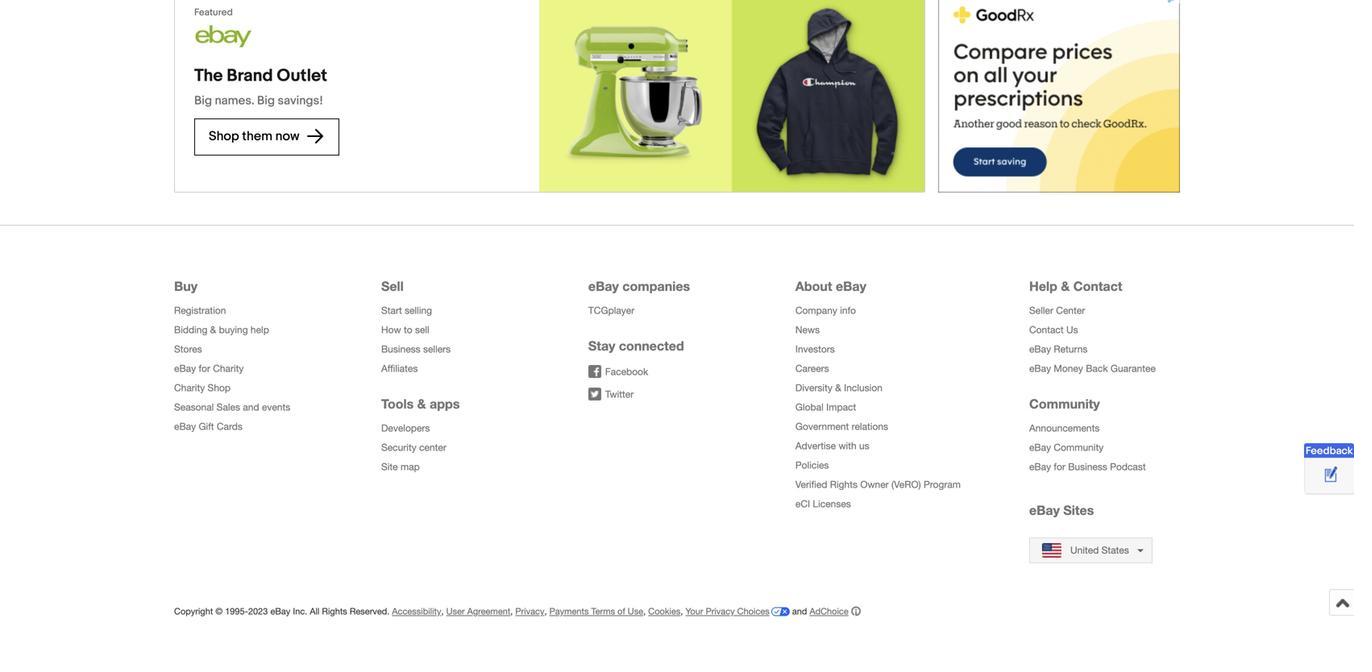 Task type: describe. For each thing, give the bounding box(es) containing it.
shop inside registration bidding & buying help stores ebay for charity charity shop seasonal sales and events ebay gift cards
[[208, 382, 231, 394]]

site map link
[[381, 461, 420, 473]]

company info link
[[796, 305, 856, 316]]

advertise
[[796, 440, 836, 452]]

affiliates
[[381, 363, 418, 374]]

3 , from the left
[[545, 606, 547, 617]]

united
[[1071, 545, 1099, 556]]

registration bidding & buying help stores ebay for charity charity shop seasonal sales and events ebay gift cards
[[174, 305, 290, 432]]

announcements ebay community ebay for business podcast
[[1030, 423, 1146, 473]]

security center link
[[381, 442, 447, 453]]

for inside registration bidding & buying help stores ebay for charity charity shop seasonal sales and events ebay gift cards
[[199, 363, 210, 374]]

global
[[796, 402, 824, 413]]

now
[[275, 129, 300, 144]]

impact
[[826, 402, 856, 413]]

ebay down announcements
[[1030, 442, 1051, 453]]

advertise with us link
[[796, 440, 870, 452]]

adchoice link
[[810, 606, 861, 617]]

seller center contact us ebay returns ebay money back guarantee
[[1030, 305, 1156, 374]]

careers
[[796, 363, 829, 374]]

stores
[[174, 344, 202, 355]]

all
[[310, 606, 320, 617]]

and adchoice
[[790, 606, 849, 617]]

business for community
[[1068, 461, 1108, 473]]

global impact link
[[796, 402, 856, 413]]

center
[[1056, 305, 1085, 316]]

announcements link
[[1030, 423, 1100, 434]]

community inside announcements ebay community ebay for business podcast
[[1054, 442, 1104, 453]]

sell
[[381, 279, 404, 294]]

contact for &
[[1074, 279, 1123, 294]]

advertisement region
[[938, 0, 1180, 193]]

connected
[[619, 338, 684, 354]]

ebay up tcgplayer 'link'
[[588, 279, 619, 294]]

about ebay
[[796, 279, 867, 294]]

& inside company info news investors careers diversity & inclusion global impact government relations advertise with us policies verified rights owner (vero) program eci licenses
[[835, 382, 842, 394]]

0 vertical spatial community
[[1030, 396, 1100, 412]]

ebay left inc.
[[270, 606, 290, 617]]

united states button
[[1030, 538, 1153, 564]]

developers
[[381, 423, 430, 434]]

twitter
[[605, 389, 634, 400]]

center
[[419, 442, 447, 453]]

announcements
[[1030, 423, 1100, 434]]

companies
[[623, 279, 690, 294]]

investors link
[[796, 344, 835, 355]]

gift
[[199, 421, 214, 432]]

rights inside company info news investors careers diversity & inclusion global impact government relations advertise with us policies verified rights owner (vero) program eci licenses
[[830, 479, 858, 490]]

events
[[262, 402, 290, 413]]

for inside announcements ebay community ebay for business podcast
[[1054, 461, 1066, 473]]

how to sell link
[[381, 324, 430, 335]]

your
[[686, 606, 703, 617]]

ebay down ebay returns link
[[1030, 363, 1051, 374]]

apps
[[430, 396, 460, 412]]

buying
[[219, 324, 248, 335]]

policies
[[796, 460, 829, 471]]

ebay returns link
[[1030, 344, 1088, 355]]

affiliates link
[[381, 363, 418, 374]]

inclusion
[[844, 382, 883, 394]]

contact for center
[[1030, 324, 1064, 335]]

diversity
[[796, 382, 833, 394]]

5 , from the left
[[681, 606, 683, 617]]

help
[[251, 324, 269, 335]]

& right help
[[1061, 279, 1070, 294]]

business for how
[[381, 344, 421, 355]]

eci
[[796, 498, 810, 510]]

savings!
[[278, 94, 323, 108]]

ebay down ebay community link
[[1030, 461, 1051, 473]]

inc.
[[293, 606, 307, 617]]

cards
[[217, 421, 243, 432]]

footer containing buy
[[166, 234, 1188, 650]]

privacy link
[[516, 606, 545, 617]]

about
[[796, 279, 832, 294]]

accessibility link
[[392, 606, 441, 617]]

start selling how to sell business sellers affiliates
[[381, 305, 451, 374]]

guarantee
[[1111, 363, 1156, 374]]

stores link
[[174, 344, 202, 355]]

4 , from the left
[[643, 606, 646, 617]]

0 vertical spatial shop
[[209, 129, 239, 144]]

1 horizontal spatial charity
[[213, 363, 244, 374]]

brand
[[227, 65, 273, 86]]

user agreement link
[[446, 606, 511, 617]]

news link
[[796, 324, 820, 335]]

diversity & inclusion link
[[796, 382, 883, 394]]

ebay for charity link
[[174, 363, 244, 374]]

licenses
[[813, 498, 851, 510]]

community link
[[1030, 396, 1100, 412]]

0 horizontal spatial charity
[[174, 382, 205, 394]]

reserved.
[[350, 606, 390, 617]]

news
[[796, 324, 820, 335]]

company
[[796, 305, 838, 316]]

verified rights owner (vero) program link
[[796, 479, 961, 490]]

tcgplayer link
[[588, 305, 635, 316]]

start selling link
[[381, 305, 432, 316]]



Task type: vqa. For each thing, say whether or not it's contained in the screenshot.
the bottommost "Credit"
no



Task type: locate. For each thing, give the bounding box(es) containing it.
how
[[381, 324, 401, 335]]

to
[[404, 324, 412, 335]]

business down ebay community link
[[1068, 461, 1108, 473]]

privacy left payments
[[516, 606, 545, 617]]

ebay left gift
[[174, 421, 196, 432]]

& left the apps
[[417, 396, 426, 412]]

business inside announcements ebay community ebay for business podcast
[[1068, 461, 1108, 473]]

government relations link
[[796, 421, 888, 432]]

shop up sales
[[208, 382, 231, 394]]

1 , from the left
[[441, 606, 444, 617]]

security
[[381, 442, 417, 453]]

united states
[[1071, 545, 1129, 556]]

use
[[628, 606, 643, 617]]

charity up seasonal
[[174, 382, 205, 394]]

privacy right your
[[706, 606, 735, 617]]

and right sales
[[243, 402, 259, 413]]

feedback
[[1306, 445, 1353, 458]]

accessibility
[[392, 606, 441, 617]]

the
[[194, 65, 223, 86]]

payments
[[550, 606, 589, 617]]

0 horizontal spatial rights
[[322, 606, 347, 617]]

ebay up info
[[836, 279, 867, 294]]

about ebay link
[[796, 279, 867, 294]]

ebay companies
[[588, 279, 690, 294]]

charity up charity shop link
[[213, 363, 244, 374]]

2023
[[248, 606, 268, 617]]

0 horizontal spatial and
[[243, 402, 259, 413]]

us
[[1067, 324, 1078, 335]]

1 vertical spatial and
[[792, 606, 807, 617]]

registration
[[174, 305, 226, 316]]

(vero)
[[892, 479, 921, 490]]

community up ebay for business podcast link on the bottom
[[1054, 442, 1104, 453]]

1 horizontal spatial privacy
[[706, 606, 735, 617]]

copyright © 1995-2023 ebay inc. all rights reserved. accessibility , user agreement , privacy , payments terms of use , cookies , your privacy choices
[[174, 606, 770, 617]]

stay
[[588, 338, 616, 354]]

ebay
[[588, 279, 619, 294], [836, 279, 867, 294], [1030, 344, 1051, 355], [174, 363, 196, 374], [1030, 363, 1051, 374], [174, 421, 196, 432], [1030, 442, 1051, 453], [1030, 461, 1051, 473], [1030, 503, 1060, 518], [270, 606, 290, 617]]

ebay gift cards link
[[174, 421, 243, 432]]

0 horizontal spatial contact
[[1030, 324, 1064, 335]]

1 big from the left
[[194, 94, 212, 108]]

owner
[[861, 479, 889, 490]]

, left your
[[681, 606, 683, 617]]

0 horizontal spatial business
[[381, 344, 421, 355]]

&
[[1061, 279, 1070, 294], [210, 324, 216, 335], [835, 382, 842, 394], [417, 396, 426, 412]]

buy
[[174, 279, 198, 294]]

2 big from the left
[[257, 94, 275, 108]]

ebay community link
[[1030, 442, 1104, 453]]

the brand outlet big names. big savings!
[[194, 65, 327, 108]]

tcgplayer
[[588, 305, 635, 316]]

business sellers link
[[381, 344, 451, 355]]

with
[[839, 440, 857, 452]]

0 horizontal spatial privacy
[[516, 606, 545, 617]]

for
[[199, 363, 210, 374], [1054, 461, 1066, 473]]

map
[[401, 461, 420, 473]]

seasonal
[[174, 402, 214, 413]]

government
[[796, 421, 849, 432]]

stay connected
[[588, 338, 684, 354]]

rights
[[830, 479, 858, 490], [322, 606, 347, 617]]

developers security center site map
[[381, 423, 447, 473]]

copyright
[[174, 606, 213, 617]]

featured
[[194, 7, 233, 18]]

sites
[[1064, 503, 1094, 518]]

1 horizontal spatial big
[[257, 94, 275, 108]]

ebay down stores
[[174, 363, 196, 374]]

help & contact
[[1030, 279, 1123, 294]]

2 , from the left
[[511, 606, 513, 617]]

sellers
[[423, 344, 451, 355]]

1 vertical spatial for
[[1054, 461, 1066, 473]]

community up announcements
[[1030, 396, 1100, 412]]

names.
[[215, 94, 254, 108]]

cookies
[[648, 606, 681, 617]]

, left payments
[[545, 606, 547, 617]]

ebay money back guarantee link
[[1030, 363, 1156, 374]]

1995-
[[225, 606, 248, 617]]

big down brand
[[257, 94, 275, 108]]

1 vertical spatial shop
[[208, 382, 231, 394]]

, left "privacy" link
[[511, 606, 513, 617]]

for up charity shop link
[[199, 363, 210, 374]]

shop them now
[[209, 129, 302, 144]]

0 horizontal spatial big
[[194, 94, 212, 108]]

for down ebay community link
[[1054, 461, 1066, 473]]

1 vertical spatial charity
[[174, 382, 205, 394]]

help & contact link
[[1030, 279, 1123, 294]]

agreement
[[467, 606, 511, 617]]

them
[[242, 129, 273, 144]]

shop left them
[[209, 129, 239, 144]]

community
[[1030, 396, 1100, 412], [1054, 442, 1104, 453]]

rights right 'all'
[[322, 606, 347, 617]]

rights up licenses
[[830, 479, 858, 490]]

0 vertical spatial business
[[381, 344, 421, 355]]

choices
[[737, 606, 770, 617]]

0 vertical spatial and
[[243, 402, 259, 413]]

0 vertical spatial contact
[[1074, 279, 1123, 294]]

business inside start selling how to sell business sellers affiliates
[[381, 344, 421, 355]]

site
[[381, 461, 398, 473]]

relations
[[852, 421, 888, 432]]

back
[[1086, 363, 1108, 374]]

1 vertical spatial community
[[1054, 442, 1104, 453]]

big down the
[[194, 94, 212, 108]]

seller
[[1030, 305, 1054, 316]]

company info news investors careers diversity & inclusion global impact government relations advertise with us policies verified rights owner (vero) program eci licenses
[[796, 305, 961, 510]]

charity shop link
[[174, 382, 231, 394]]

eci licenses link
[[796, 498, 851, 510]]

info
[[840, 305, 856, 316]]

0 vertical spatial for
[[199, 363, 210, 374]]

0 vertical spatial charity
[[213, 363, 244, 374]]

start
[[381, 305, 402, 316]]

contact down seller
[[1030, 324, 1064, 335]]

ebay down the contact us link
[[1030, 344, 1051, 355]]

& up the impact
[[835, 382, 842, 394]]

states
[[1102, 545, 1129, 556]]

& inside registration bidding & buying help stores ebay for charity charity shop seasonal sales and events ebay gift cards
[[210, 324, 216, 335]]

0 vertical spatial rights
[[830, 479, 858, 490]]

& left buying
[[210, 324, 216, 335]]

1 horizontal spatial and
[[792, 606, 807, 617]]

and left adchoice
[[792, 606, 807, 617]]

, left cookies
[[643, 606, 646, 617]]

investors
[[796, 344, 835, 355]]

1 horizontal spatial contact
[[1074, 279, 1123, 294]]

business up the affiliates link
[[381, 344, 421, 355]]

1 horizontal spatial for
[[1054, 461, 1066, 473]]

1 vertical spatial contact
[[1030, 324, 1064, 335]]

contact up center
[[1074, 279, 1123, 294]]

adchoice
[[810, 606, 849, 617]]

careers link
[[796, 363, 829, 374]]

, left user
[[441, 606, 444, 617]]

ebay left the sites
[[1030, 503, 1060, 518]]

contact inside "seller center contact us ebay returns ebay money back guarantee"
[[1030, 324, 1064, 335]]

shop
[[209, 129, 239, 144], [208, 382, 231, 394]]

and inside registration bidding & buying help stores ebay for charity charity shop seasonal sales and events ebay gift cards
[[243, 402, 259, 413]]

registration link
[[174, 305, 226, 316]]

sell link
[[381, 279, 404, 294]]

2 privacy from the left
[[706, 606, 735, 617]]

1 privacy from the left
[[516, 606, 545, 617]]

1 horizontal spatial business
[[1068, 461, 1108, 473]]

footer
[[166, 234, 1188, 650]]

tools
[[381, 396, 414, 412]]

user
[[446, 606, 465, 617]]

terms
[[591, 606, 615, 617]]

1 horizontal spatial rights
[[830, 479, 858, 490]]

your privacy choices link
[[686, 606, 790, 617]]

big
[[194, 94, 212, 108], [257, 94, 275, 108]]

ebay sites
[[1030, 503, 1094, 518]]

policies link
[[796, 460, 829, 471]]

returns
[[1054, 344, 1088, 355]]

0 horizontal spatial for
[[199, 363, 210, 374]]

bidding & buying help link
[[174, 324, 269, 335]]

1 vertical spatial business
[[1068, 461, 1108, 473]]

1 vertical spatial rights
[[322, 606, 347, 617]]

podcast
[[1110, 461, 1146, 473]]

seller center link
[[1030, 305, 1085, 316]]



